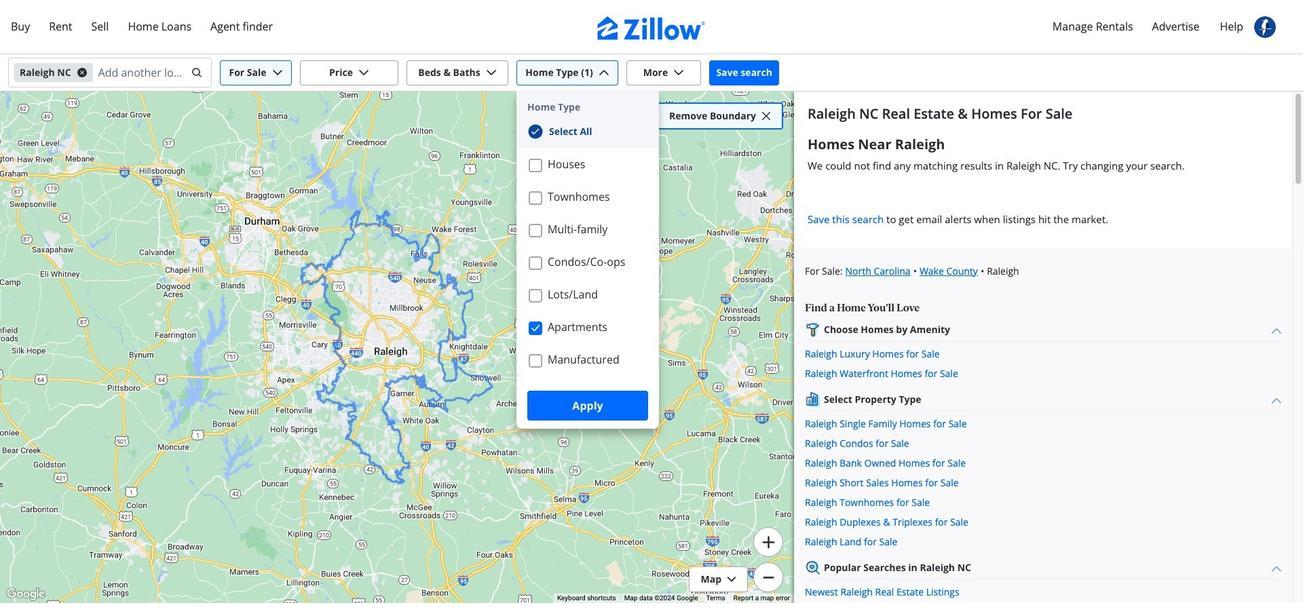 Task type: describe. For each thing, give the bounding box(es) containing it.
your profile default icon image
[[1255, 16, 1277, 38]]

google image
[[3, 586, 48, 604]]

map region
[[0, 92, 795, 604]]

zillow logo image
[[598, 16, 706, 40]]

filters element
[[0, 54, 1304, 429]]

remove tag image
[[76, 67, 87, 78]]

Add another location text field
[[98, 62, 183, 84]]



Task type: locate. For each thing, give the bounding box(es) containing it.
main navigation
[[0, 0, 1304, 54]]

None checkbox
[[529, 159, 543, 172], [529, 224, 543, 237], [529, 256, 543, 270], [529, 322, 543, 335], [529, 354, 543, 368], [529, 159, 543, 172], [529, 224, 543, 237], [529, 256, 543, 270], [529, 322, 543, 335], [529, 354, 543, 368]]

None checkbox
[[529, 191, 543, 205], [529, 289, 543, 303], [529, 191, 543, 205], [529, 289, 543, 303]]

main content
[[795, 92, 1294, 248]]

clear field image
[[189, 67, 200, 78]]



Task type: vqa. For each thing, say whether or not it's contained in the screenshot.
Map image of Denver CO
no



